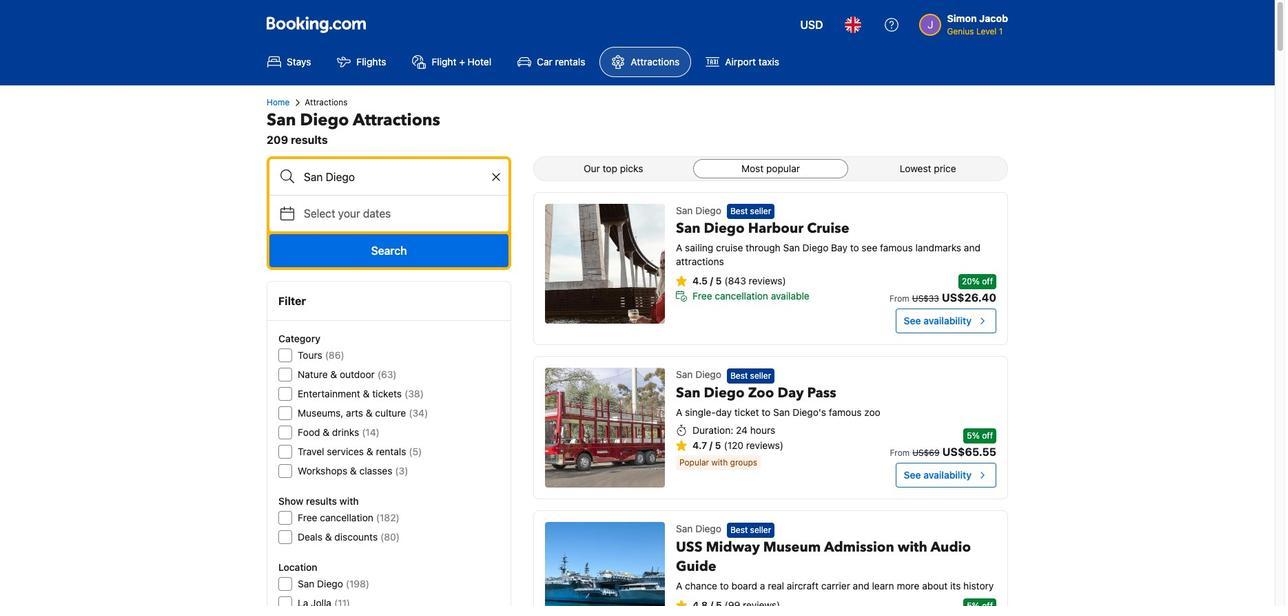 Task type: describe. For each thing, give the bounding box(es) containing it.
& down (14)
[[366, 446, 373, 458]]

duration: 24 hours
[[693, 424, 775, 436]]

more
[[897, 580, 919, 592]]

most
[[741, 163, 764, 174]]

airport
[[725, 56, 756, 68]]

history
[[963, 580, 994, 592]]

1 vertical spatial with
[[339, 495, 359, 507]]

free cancellation available
[[693, 290, 809, 302]]

groups
[[730, 457, 757, 468]]

209
[[267, 134, 288, 146]]

food
[[298, 426, 320, 438]]

attractions inside san diego attractions 209 results
[[353, 109, 440, 132]]

& for classes
[[350, 465, 357, 477]]

popular with groups
[[679, 457, 757, 468]]

our
[[584, 163, 600, 174]]

san diego for san diego zoo day pass
[[676, 369, 721, 381]]

san diego harbour cruise a sailing cruise through san diego bay to see famous landmarks and attractions
[[676, 219, 980, 268]]

discounts
[[334, 531, 378, 543]]

aircraft
[[787, 580, 819, 592]]

to for admission
[[720, 580, 729, 592]]

through
[[746, 242, 780, 254]]

arts
[[346, 407, 363, 419]]

simon
[[947, 12, 977, 24]]

famous inside san diego harbour cruise a sailing cruise through san diego bay to see famous landmarks and attractions
[[880, 242, 913, 254]]

search
[[371, 245, 407, 257]]

5% off from us$69 us$65.55
[[890, 431, 996, 458]]

usd
[[800, 19, 823, 31]]

(63)
[[377, 369, 397, 380]]

a inside san diego zoo day pass a single-day ticket to san diego's famous zoo
[[676, 406, 682, 418]]

free for free cancellation (182)
[[298, 512, 317, 524]]

show
[[278, 495, 303, 507]]

& for tickets
[[363, 388, 370, 400]]

(80)
[[380, 531, 400, 543]]

1 vertical spatial results
[[306, 495, 337, 507]]

best for harbour
[[730, 206, 748, 217]]

day
[[777, 384, 804, 402]]

taxis
[[758, 56, 779, 68]]

diego down cruise
[[802, 242, 828, 254]]

simon jacob genius level 1
[[947, 12, 1008, 37]]

4.7 / 5 (120 reviews)
[[693, 439, 783, 451]]

Where are you going? search field
[[269, 159, 509, 195]]

best seller for harbour
[[730, 206, 771, 217]]

san diego (198)
[[298, 578, 369, 590]]

reviews) for 4.5 / 5 (843 reviews)
[[749, 275, 786, 287]]

4.5
[[693, 275, 708, 287]]

from for san diego harbour cruise
[[890, 294, 909, 304]]

diego up sailing
[[695, 205, 721, 216]]

best for museum
[[730, 525, 748, 535]]

culture
[[375, 407, 406, 419]]

genius
[[947, 26, 974, 37]]

a
[[760, 580, 765, 592]]

car
[[537, 56, 552, 68]]

hours
[[750, 424, 775, 436]]

attractions link
[[600, 47, 691, 77]]

diego left (198) on the bottom of the page
[[317, 578, 343, 590]]

available
[[771, 290, 809, 302]]

usd button
[[792, 8, 831, 41]]

stays
[[287, 56, 311, 68]]

0 horizontal spatial attractions
[[305, 97, 348, 107]]

cancellation for available
[[715, 290, 768, 302]]

results inside san diego attractions 209 results
[[291, 134, 328, 146]]

diego up cruise at the right top
[[704, 219, 745, 238]]

tickets
[[372, 388, 402, 400]]

a inside san diego harbour cruise a sailing cruise through san diego bay to see famous landmarks and attractions
[[676, 242, 682, 254]]

& right "arts"
[[366, 407, 372, 419]]

flight
[[432, 56, 456, 68]]

picks
[[620, 163, 643, 174]]

hotel
[[468, 56, 491, 68]]

popular
[[679, 457, 709, 468]]

deals
[[298, 531, 322, 543]]

1 horizontal spatial with
[[711, 457, 728, 468]]

real
[[768, 580, 784, 592]]

and for cruise
[[964, 242, 980, 254]]

(198)
[[346, 578, 369, 590]]

seller for museum
[[750, 525, 771, 535]]

admission
[[824, 538, 894, 556]]

0 vertical spatial attractions
[[631, 56, 680, 68]]

reviews) for 4.7 / 5 (120 reviews)
[[746, 439, 783, 451]]

us$33
[[912, 294, 939, 304]]

diego inside san diego zoo day pass a single-day ticket to san diego's famous zoo
[[704, 384, 745, 402]]

a inside uss midway museum admission with audio guide a chance to board a real aircraft carrier and learn more about its history
[[676, 580, 682, 592]]

(38)
[[405, 388, 424, 400]]

travel
[[298, 446, 324, 458]]

20%
[[962, 277, 980, 287]]

free cancellation (182)
[[298, 512, 399, 524]]

popular
[[766, 163, 800, 174]]

& for outdoor
[[330, 369, 337, 380]]

uss
[[676, 538, 702, 556]]

nature
[[298, 369, 328, 380]]

classes
[[359, 465, 392, 477]]

zoo
[[748, 384, 774, 402]]

/ for 4.7
[[709, 439, 712, 451]]

see for san diego harbour cruise
[[904, 315, 921, 327]]

chance
[[685, 580, 717, 592]]

24
[[736, 424, 748, 436]]

most popular
[[741, 163, 800, 174]]

pass
[[807, 384, 836, 402]]

outdoor
[[340, 369, 375, 380]]

with inside uss midway museum admission with audio guide a chance to board a real aircraft carrier and learn more about its history
[[898, 538, 927, 556]]

best for zoo
[[730, 370, 748, 381]]

(14)
[[362, 426, 380, 438]]

san diego zoo day pass image
[[545, 368, 665, 488]]



Task type: vqa. For each thing, say whether or not it's contained in the screenshot.
BAY
yes



Task type: locate. For each thing, give the bounding box(es) containing it.
seller for harbour
[[750, 206, 771, 217]]

0 vertical spatial seller
[[750, 206, 771, 217]]

0 vertical spatial to
[[850, 242, 859, 254]]

see down the us$69
[[904, 469, 921, 481]]

0 vertical spatial see
[[904, 315, 921, 327]]

2 vertical spatial with
[[898, 538, 927, 556]]

drinks
[[332, 426, 359, 438]]

1 vertical spatial best
[[730, 370, 748, 381]]

from for san diego zoo day pass
[[890, 448, 910, 458]]

see
[[862, 242, 877, 254]]

results
[[291, 134, 328, 146], [306, 495, 337, 507]]

flights link
[[326, 47, 398, 77]]

3 seller from the top
[[750, 525, 771, 535]]

1 a from the top
[[676, 242, 682, 254]]

3 san diego from the top
[[676, 523, 721, 535]]

san diego for san diego harbour cruise
[[676, 205, 721, 216]]

2 vertical spatial attractions
[[353, 109, 440, 132]]

2 vertical spatial a
[[676, 580, 682, 592]]

0 vertical spatial rentals
[[555, 56, 585, 68]]

select your dates
[[304, 207, 391, 220]]

to inside san diego zoo day pass a single-day ticket to san diego's famous zoo
[[762, 406, 771, 418]]

a
[[676, 242, 682, 254], [676, 406, 682, 418], [676, 580, 682, 592]]

1 vertical spatial rentals
[[376, 446, 406, 458]]

0 horizontal spatial rentals
[[376, 446, 406, 458]]

san
[[267, 109, 296, 132], [676, 205, 693, 216], [676, 219, 700, 238], [783, 242, 800, 254], [676, 369, 693, 381], [676, 384, 700, 402], [773, 406, 790, 418], [676, 523, 693, 535], [298, 578, 314, 590]]

best seller
[[730, 206, 771, 217], [730, 370, 771, 381], [730, 525, 771, 535]]

results right "209"
[[291, 134, 328, 146]]

1 see availability from the top
[[904, 315, 971, 327]]

us$26.40
[[942, 292, 996, 304]]

1 vertical spatial 5
[[715, 439, 721, 451]]

free up deals
[[298, 512, 317, 524]]

1 vertical spatial see
[[904, 469, 921, 481]]

best seller up zoo
[[730, 370, 771, 381]]

5 left (843
[[716, 275, 722, 287]]

cancellation for (182)
[[320, 512, 373, 524]]

5%
[[967, 431, 980, 441]]

& for drinks
[[323, 426, 329, 438]]

and left learn
[[853, 580, 869, 592]]

availability down 20% off from us$33 us$26.40
[[923, 315, 971, 327]]

seller up zoo
[[750, 370, 771, 381]]

1 vertical spatial off
[[982, 431, 993, 441]]

museum
[[763, 538, 821, 556]]

cancellation
[[715, 290, 768, 302], [320, 512, 373, 524]]

1 horizontal spatial to
[[762, 406, 771, 418]]

0 vertical spatial from
[[890, 294, 909, 304]]

midway
[[706, 538, 760, 556]]

0 vertical spatial free
[[693, 290, 712, 302]]

2 off from the top
[[982, 431, 993, 441]]

flight + hotel link
[[401, 47, 503, 77]]

san diego zoo day pass a single-day ticket to san diego's famous zoo
[[676, 384, 880, 418]]

free for free cancellation available
[[693, 290, 712, 302]]

bay
[[831, 242, 847, 254]]

workshops & classes (3)
[[298, 465, 408, 477]]

3 a from the top
[[676, 580, 682, 592]]

to left board
[[720, 580, 729, 592]]

1 vertical spatial best seller
[[730, 370, 771, 381]]

1 vertical spatial san diego
[[676, 369, 721, 381]]

0 vertical spatial reviews)
[[749, 275, 786, 287]]

home
[[267, 97, 290, 107]]

2 best seller from the top
[[730, 370, 771, 381]]

4.7
[[693, 439, 707, 451]]

1 san diego from the top
[[676, 205, 721, 216]]

jacob
[[979, 12, 1008, 24]]

cruise
[[807, 219, 849, 238]]

carrier
[[821, 580, 850, 592]]

&
[[330, 369, 337, 380], [363, 388, 370, 400], [366, 407, 372, 419], [323, 426, 329, 438], [366, 446, 373, 458], [350, 465, 357, 477], [325, 531, 332, 543]]

1 best seller from the top
[[730, 206, 771, 217]]

to up hours
[[762, 406, 771, 418]]

a left the single-
[[676, 406, 682, 418]]

1 horizontal spatial attractions
[[353, 109, 440, 132]]

tours (86)
[[298, 349, 344, 361]]

5 left (120
[[715, 439, 721, 451]]

0 vertical spatial /
[[710, 275, 713, 287]]

(120
[[724, 439, 744, 451]]

san diego up sailing
[[676, 205, 721, 216]]

day
[[716, 406, 732, 418]]

2 see availability from the top
[[904, 469, 971, 481]]

diego up uss
[[695, 523, 721, 535]]

and for admission
[[853, 580, 869, 592]]

1 vertical spatial to
[[762, 406, 771, 418]]

2 vertical spatial to
[[720, 580, 729, 592]]

museums,
[[298, 407, 343, 419]]

uss midway museum admission with audio guide image
[[545, 522, 665, 606]]

5 for 4.5 / 5
[[716, 275, 722, 287]]

best up 'ticket'
[[730, 370, 748, 381]]

booking.com image
[[267, 17, 366, 33]]

our top picks
[[584, 163, 643, 174]]

5
[[716, 275, 722, 287], [715, 439, 721, 451]]

famous inside san diego zoo day pass a single-day ticket to san diego's famous zoo
[[829, 406, 862, 418]]

see availability down us$33
[[904, 315, 971, 327]]

1 vertical spatial cancellation
[[320, 512, 373, 524]]

0 horizontal spatial with
[[339, 495, 359, 507]]

san diego harbour cruise image
[[545, 204, 665, 324]]

top
[[603, 163, 617, 174]]

1 vertical spatial seller
[[750, 370, 771, 381]]

1 horizontal spatial cancellation
[[715, 290, 768, 302]]

(5)
[[409, 446, 422, 458]]

1 horizontal spatial free
[[693, 290, 712, 302]]

home link
[[267, 96, 290, 109]]

5 for 4.7 / 5
[[715, 439, 721, 451]]

1 vertical spatial /
[[709, 439, 712, 451]]

with down (120
[[711, 457, 728, 468]]

0 vertical spatial cancellation
[[715, 290, 768, 302]]

to
[[850, 242, 859, 254], [762, 406, 771, 418], [720, 580, 729, 592]]

1 vertical spatial and
[[853, 580, 869, 592]]

(34)
[[409, 407, 428, 419]]

off
[[982, 277, 993, 287], [982, 431, 993, 441]]

entertainment & tickets (38)
[[298, 388, 424, 400]]

(3)
[[395, 465, 408, 477]]

see availability down the us$69
[[904, 469, 971, 481]]

workshops
[[298, 465, 347, 477]]

off inside 5% off from us$69 us$65.55
[[982, 431, 993, 441]]

0 vertical spatial and
[[964, 242, 980, 254]]

from inside 20% off from us$33 us$26.40
[[890, 294, 909, 304]]

a left chance
[[676, 580, 682, 592]]

availability for san diego harbour cruise
[[923, 315, 971, 327]]

reviews) up the "free cancellation available" at the top of page
[[749, 275, 786, 287]]

duration:
[[693, 424, 733, 436]]

free down 4.5
[[693, 290, 712, 302]]

/ for 4.5
[[710, 275, 713, 287]]

food & drinks (14)
[[298, 426, 380, 438]]

1 off from the top
[[982, 277, 993, 287]]

0 vertical spatial see availability
[[904, 315, 971, 327]]

0 horizontal spatial famous
[[829, 406, 862, 418]]

cancellation down 4.5 / 5 (843 reviews)
[[715, 290, 768, 302]]

& up museums, arts & culture (34)
[[363, 388, 370, 400]]

san diego up the single-
[[676, 369, 721, 381]]

diego's
[[793, 406, 826, 418]]

from inside 5% off from us$69 us$65.55
[[890, 448, 910, 458]]

(843
[[724, 275, 746, 287]]

/ right 4.7
[[709, 439, 712, 451]]

1 vertical spatial see availability
[[904, 469, 971, 481]]

0 vertical spatial 5
[[716, 275, 722, 287]]

1 best from the top
[[730, 206, 748, 217]]

0 vertical spatial results
[[291, 134, 328, 146]]

lowest price
[[900, 163, 956, 174]]

availability for san diego zoo day pass
[[923, 469, 971, 481]]

single-
[[685, 406, 716, 418]]

tours
[[298, 349, 322, 361]]

/ right 4.5
[[710, 275, 713, 287]]

to inside uss midway museum admission with audio guide a chance to board a real aircraft carrier and learn more about its history
[[720, 580, 729, 592]]

audio
[[931, 538, 971, 556]]

1 vertical spatial a
[[676, 406, 682, 418]]

& down '(86)' on the left bottom
[[330, 369, 337, 380]]

off for san diego zoo day pass
[[982, 431, 993, 441]]

0 vertical spatial best
[[730, 206, 748, 217]]

see availability for san diego zoo day pass
[[904, 469, 971, 481]]

seller up "midway"
[[750, 525, 771, 535]]

2 vertical spatial best
[[730, 525, 748, 535]]

san inside san diego attractions 209 results
[[267, 109, 296, 132]]

us$69
[[912, 448, 939, 458]]

with
[[711, 457, 728, 468], [339, 495, 359, 507], [898, 538, 927, 556]]

2 see from the top
[[904, 469, 921, 481]]

uss midway museum admission with audio guide a chance to board a real aircraft carrier and learn more about its history
[[676, 538, 994, 592]]

2 horizontal spatial attractions
[[631, 56, 680, 68]]

2 best from the top
[[730, 370, 748, 381]]

0 horizontal spatial cancellation
[[320, 512, 373, 524]]

rentals up (3) on the bottom of page
[[376, 446, 406, 458]]

1 vertical spatial attractions
[[305, 97, 348, 107]]

2 horizontal spatial to
[[850, 242, 859, 254]]

flight + hotel
[[432, 56, 491, 68]]

cruise
[[716, 242, 743, 254]]

0 horizontal spatial free
[[298, 512, 317, 524]]

san diego attractions 209 results
[[267, 109, 440, 146]]

off right 20% at the top right of the page
[[982, 277, 993, 287]]

attractions
[[676, 256, 724, 268]]

to for day
[[762, 406, 771, 418]]

with up "free cancellation (182)"
[[339, 495, 359, 507]]

off right 5%
[[982, 431, 993, 441]]

1 vertical spatial from
[[890, 448, 910, 458]]

and up 20% at the top right of the page
[[964, 242, 980, 254]]

& for discounts
[[325, 531, 332, 543]]

2 horizontal spatial with
[[898, 538, 927, 556]]

and inside uss midway museum admission with audio guide a chance to board a real aircraft carrier and learn more about its history
[[853, 580, 869, 592]]

2 seller from the top
[[750, 370, 771, 381]]

0 horizontal spatial to
[[720, 580, 729, 592]]

see down us$33
[[904, 315, 921, 327]]

cancellation up deals & discounts (80)
[[320, 512, 373, 524]]

results down workshops
[[306, 495, 337, 507]]

1 horizontal spatial famous
[[880, 242, 913, 254]]

& right food
[[323, 426, 329, 438]]

0 vertical spatial san diego
[[676, 205, 721, 216]]

a left sailing
[[676, 242, 682, 254]]

20% off from us$33 us$26.40
[[890, 277, 996, 304]]

availability down the us$69
[[923, 469, 971, 481]]

& right deals
[[325, 531, 332, 543]]

filter
[[278, 295, 306, 307]]

select
[[304, 207, 335, 220]]

1 horizontal spatial rentals
[[555, 56, 585, 68]]

0 vertical spatial off
[[982, 277, 993, 287]]

1 seller from the top
[[750, 206, 771, 217]]

2 vertical spatial san diego
[[676, 523, 721, 535]]

2 vertical spatial seller
[[750, 525, 771, 535]]

off inside 20% off from us$33 us$26.40
[[982, 277, 993, 287]]

diego inside san diego attractions 209 results
[[300, 109, 349, 132]]

with left audio
[[898, 538, 927, 556]]

2 a from the top
[[676, 406, 682, 418]]

4.5 / 5 (843 reviews)
[[693, 275, 786, 287]]

airport taxis link
[[694, 47, 791, 77]]

level
[[976, 26, 997, 37]]

san diego
[[676, 205, 721, 216], [676, 369, 721, 381], [676, 523, 721, 535]]

and inside san diego harbour cruise a sailing cruise through san diego bay to see famous landmarks and attractions
[[964, 242, 980, 254]]

(86)
[[325, 349, 344, 361]]

best seller up harbour
[[730, 206, 771, 217]]

2 vertical spatial best seller
[[730, 525, 771, 535]]

to inside san diego harbour cruise a sailing cruise through san diego bay to see famous landmarks and attractions
[[850, 242, 859, 254]]

from left us$33
[[890, 294, 909, 304]]

best
[[730, 206, 748, 217], [730, 370, 748, 381], [730, 525, 748, 535]]

1 vertical spatial availability
[[923, 469, 971, 481]]

1 availability from the top
[[923, 315, 971, 327]]

3 best seller from the top
[[730, 525, 771, 535]]

best seller for museum
[[730, 525, 771, 535]]

0 vertical spatial availability
[[923, 315, 971, 327]]

0 horizontal spatial and
[[853, 580, 869, 592]]

2 san diego from the top
[[676, 369, 721, 381]]

your account menu simon jacob genius level 1 element
[[919, 6, 1014, 38]]

3 best from the top
[[730, 525, 748, 535]]

0 vertical spatial best seller
[[730, 206, 771, 217]]

reviews) down hours
[[746, 439, 783, 451]]

free
[[693, 290, 712, 302], [298, 512, 317, 524]]

us$65.55
[[942, 446, 996, 458]]

category
[[278, 333, 320, 345]]

san diego up uss
[[676, 523, 721, 535]]

seller up harbour
[[750, 206, 771, 217]]

show results with
[[278, 495, 359, 507]]

2 availability from the top
[[923, 469, 971, 481]]

guide
[[676, 557, 716, 576]]

diego right the home link
[[300, 109, 349, 132]]

famous left zoo
[[829, 406, 862, 418]]

see availability for san diego harbour cruise
[[904, 315, 971, 327]]

1 vertical spatial free
[[298, 512, 317, 524]]

best seller up "midway"
[[730, 525, 771, 535]]

0 vertical spatial famous
[[880, 242, 913, 254]]

san diego for uss midway museum admission with audio guide
[[676, 523, 721, 535]]

1 see from the top
[[904, 315, 921, 327]]

famous right see
[[880, 242, 913, 254]]

best seller for zoo
[[730, 370, 771, 381]]

0 vertical spatial with
[[711, 457, 728, 468]]

see
[[904, 315, 921, 327], [904, 469, 921, 481]]

museums, arts & culture (34)
[[298, 407, 428, 419]]

from left the us$69
[[890, 448, 910, 458]]

see for san diego zoo day pass
[[904, 469, 921, 481]]

1 horizontal spatial and
[[964, 242, 980, 254]]

diego up the single-
[[695, 369, 721, 381]]

best up "midway"
[[730, 525, 748, 535]]

1 vertical spatial famous
[[829, 406, 862, 418]]

nature & outdoor (63)
[[298, 369, 397, 380]]

0 vertical spatial a
[[676, 242, 682, 254]]

seller for zoo
[[750, 370, 771, 381]]

& down travel services & rentals (5)
[[350, 465, 357, 477]]

see availability
[[904, 315, 971, 327], [904, 469, 971, 481]]

best up cruise at the right top
[[730, 206, 748, 217]]

location
[[278, 562, 317, 573]]

off for san diego harbour cruise
[[982, 277, 993, 287]]

harbour
[[748, 219, 804, 238]]

to left see
[[850, 242, 859, 254]]

1 vertical spatial reviews)
[[746, 439, 783, 451]]

diego up "day"
[[704, 384, 745, 402]]

car rentals
[[537, 56, 585, 68]]

board
[[731, 580, 757, 592]]

rentals right car
[[555, 56, 585, 68]]



